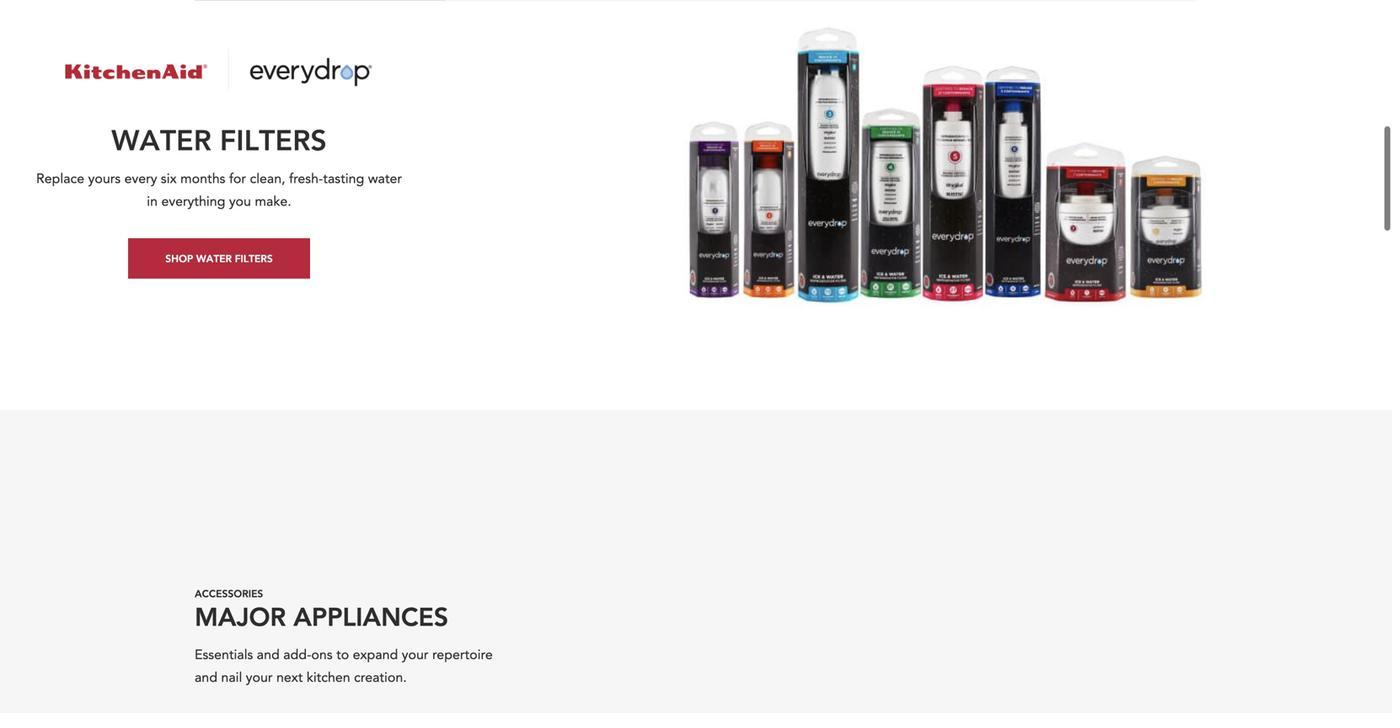 Task type: locate. For each thing, give the bounding box(es) containing it.
1 horizontal spatial your
[[402, 646, 428, 665]]

and left nail
[[195, 669, 217, 688]]

water
[[368, 170, 402, 188]]

fresh-
[[289, 170, 323, 188]]

water filters
[[111, 121, 327, 158]]

1 horizontal spatial and
[[257, 646, 280, 665]]

every
[[124, 170, 157, 188]]

creation.
[[354, 669, 407, 688]]

water
[[111, 121, 211, 158], [196, 252, 232, 265]]

major
[[195, 600, 286, 633]]

kitchenaid | everydrop logos image
[[65, 46, 373, 99]]

0 horizontal spatial your
[[246, 669, 273, 688]]

in
[[147, 192, 158, 211]]

your
[[402, 646, 428, 665], [246, 669, 273, 688]]

accessories major appliances
[[195, 587, 448, 633]]

you
[[229, 192, 251, 211]]

your right expand
[[402, 646, 428, 665]]

0 vertical spatial and
[[257, 646, 280, 665]]

shop
[[165, 252, 193, 265]]

water right the shop
[[196, 252, 232, 265]]

filters down you
[[235, 252, 273, 265]]

replace yours every six months for clean, fresh-tasting water in everything you make.
[[36, 170, 402, 211]]

replace
[[36, 170, 84, 188]]

and left add-
[[257, 646, 280, 665]]

shop water filters
[[165, 252, 273, 265]]

ons
[[311, 646, 333, 665]]

filters
[[220, 121, 327, 158], [235, 252, 273, 265]]

your right nail
[[246, 669, 273, 688]]

water up 'six'
[[111, 121, 211, 158]]

clean,
[[250, 170, 285, 188]]

and
[[257, 646, 280, 665], [195, 669, 217, 688]]

1 vertical spatial and
[[195, 669, 217, 688]]

filters up clean,
[[220, 121, 327, 158]]

0 vertical spatial your
[[402, 646, 428, 665]]

next
[[276, 669, 303, 688]]



Task type: describe. For each thing, give the bounding box(es) containing it.
0 horizontal spatial and
[[195, 669, 217, 688]]

close image
[[912, 202, 929, 218]]

add-
[[283, 646, 311, 665]]

everything
[[161, 192, 225, 211]]

1 vertical spatial water
[[196, 252, 232, 265]]

kitchen
[[307, 669, 350, 688]]

1 vertical spatial filters
[[235, 252, 273, 265]]

1 vertical spatial your
[[246, 669, 273, 688]]

essentials and add-ons to expand your repertoire and nail your next kitchen creation.
[[195, 646, 493, 688]]

accessories
[[195, 587, 263, 601]]

shop water filters link
[[128, 238, 310, 279]]

a selection of everydrop® water filters image
[[17, 0, 1375, 394]]

expand
[[353, 646, 398, 665]]

six
[[161, 170, 177, 188]]

months
[[180, 170, 225, 188]]

tasting
[[323, 170, 364, 188]]

repertoire
[[432, 646, 493, 665]]

0 vertical spatial water
[[111, 121, 211, 158]]

to
[[336, 646, 349, 665]]

appliances
[[293, 600, 448, 633]]

make.
[[255, 192, 291, 211]]

essentials
[[195, 646, 253, 665]]

yours
[[88, 170, 121, 188]]

0 vertical spatial filters
[[220, 121, 327, 158]]

nail
[[221, 669, 242, 688]]

for
[[229, 170, 246, 188]]



Task type: vqa. For each thing, say whether or not it's contained in the screenshot.
Save
no



